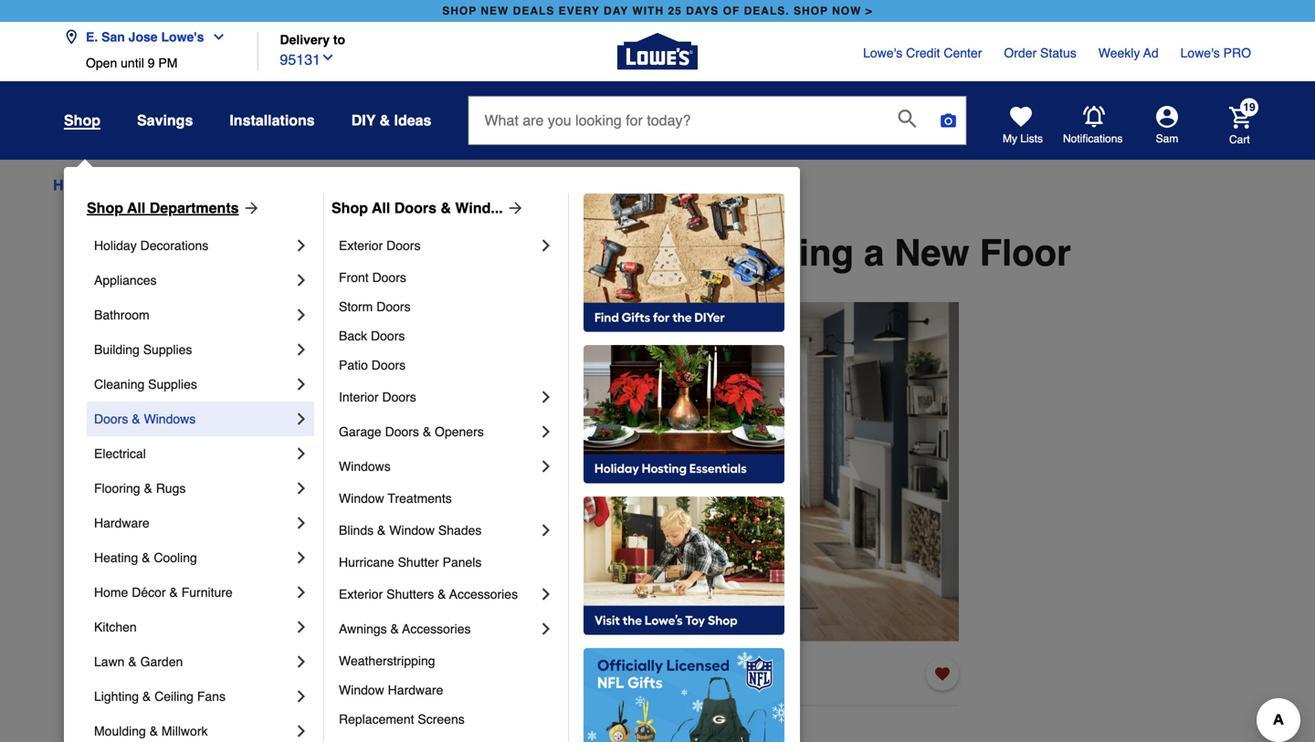 Task type: locate. For each thing, give the bounding box(es) containing it.
2 horizontal spatial lowe's
[[1181, 46, 1221, 60]]

doors for back
[[371, 329, 405, 344]]

chevron right image for lighting & ceiling fans
[[292, 688, 311, 706]]

lowe's left pro at the top right of page
[[1181, 46, 1221, 60]]

replacement screens
[[339, 713, 465, 727]]

doors for interior
[[382, 390, 416, 405]]

buying guides link
[[268, 175, 371, 196]]

0 vertical spatial supplies
[[143, 343, 192, 357]]

9
[[148, 56, 155, 70]]

savings
[[137, 112, 193, 129]]

0 vertical spatial home
[[53, 177, 94, 194]]

cleaning
[[94, 377, 145, 392]]

doors & windows
[[94, 412, 196, 427]]

chevron right image for holiday decorations
[[292, 237, 311, 255]]

0 horizontal spatial windows
[[144, 412, 196, 427]]

all inside "link"
[[372, 200, 390, 217]]

fans
[[197, 690, 226, 704]]

camera image
[[940, 111, 958, 130]]

diy & ideas
[[352, 112, 432, 129]]

bathroom
[[94, 308, 150, 323]]

& inside "flooring & rugs" "link"
[[144, 482, 152, 496]]

1 vertical spatial home
[[94, 586, 128, 600]]

to
[[333, 32, 345, 47], [484, 232, 518, 274]]

2 exterior from the top
[[339, 588, 383, 602]]

chevron right image for bathroom
[[292, 306, 311, 324]]

& left wind...
[[441, 200, 451, 217]]

blinds & window shades
[[339, 524, 482, 538]]

shutters
[[387, 588, 434, 602]]

lowe's home improvement logo image
[[618, 11, 698, 92]]

all up exterior doors
[[372, 200, 390, 217]]

location image
[[64, 30, 79, 44]]

all for departments
[[127, 200, 146, 217]]

shutter
[[398, 556, 439, 570]]

1 horizontal spatial hardware
[[388, 683, 443, 698]]

& inside moulding & millwork link
[[150, 725, 158, 739]]

>
[[866, 5, 873, 17]]

lawn
[[94, 655, 125, 670]]

& inside lawn & garden 'link'
[[128, 655, 137, 670]]

cleaning supplies link
[[94, 367, 292, 402]]

electrical
[[94, 447, 146, 461]]

1 all from the left
[[127, 200, 146, 217]]

all
[[127, 200, 146, 217], [372, 200, 390, 217]]

window for treatments
[[339, 492, 384, 506]]

doors up garage doors & openers
[[382, 390, 416, 405]]

diy & ideas button
[[352, 104, 432, 137]]

doors down front doors
[[377, 300, 411, 314]]

diy
[[352, 112, 376, 129]]

interior
[[339, 390, 379, 405]]

doors down storm doors on the top left of the page
[[371, 329, 405, 344]]

& right the blinds
[[377, 524, 386, 538]]

0 vertical spatial exterior
[[339, 238, 383, 253]]

heating
[[94, 551, 138, 566]]

window up the hurricane shutter panels
[[389, 524, 435, 538]]

moulding
[[94, 725, 146, 739]]

1 horizontal spatial all
[[372, 200, 390, 217]]

to up chevron down icon
[[333, 32, 345, 47]]

doors down the 'back doors' on the left of the page
[[372, 358, 406, 373]]

& down cleaning supplies
[[132, 412, 140, 427]]

& right 'décor'
[[169, 586, 178, 600]]

heating & cooling
[[94, 551, 197, 566]]

& for rugs
[[144, 482, 152, 496]]

shop down guides
[[332, 200, 368, 217]]

windows inside the windows link
[[339, 460, 391, 474]]

window up the blinds
[[339, 492, 384, 506]]

shop all doors & wind... link
[[332, 197, 525, 219]]

exterior down hurricane
[[339, 588, 383, 602]]

rugs
[[156, 482, 186, 496]]

ideas
[[394, 112, 432, 129]]

supplies for cleaning supplies
[[148, 377, 197, 392]]

patio doors link
[[339, 351, 556, 380]]

& right "shutters"
[[438, 588, 446, 602]]

shop inside "link"
[[332, 200, 368, 217]]

supplies up cleaning supplies
[[143, 343, 192, 357]]

all up holiday decorations
[[127, 200, 146, 217]]

accessories down "panels"
[[450, 588, 518, 602]]

& inside 'lighting & ceiling fans' link
[[142, 690, 151, 704]]

kitchen link
[[94, 610, 292, 645]]

shop
[[442, 5, 477, 17], [794, 5, 829, 17]]

& left rugs
[[144, 482, 152, 496]]

exterior up 'front'
[[339, 238, 383, 253]]

hardware down flooring
[[94, 516, 150, 531]]

lowe's credit center link
[[864, 44, 983, 62]]

jose
[[129, 30, 158, 44]]

1 horizontal spatial shop
[[794, 5, 829, 17]]

0 horizontal spatial shop
[[442, 5, 477, 17]]

2 all from the left
[[372, 200, 390, 217]]

home up kitchen
[[94, 586, 128, 600]]

& inside blinds & window shades link
[[377, 524, 386, 538]]

doors down cleaning
[[94, 412, 128, 427]]

lowe's pro link
[[1181, 44, 1252, 62]]

&
[[380, 112, 390, 129], [441, 200, 451, 217], [132, 412, 140, 427], [423, 425, 431, 439], [144, 482, 152, 496], [377, 524, 386, 538], [142, 551, 150, 566], [169, 586, 178, 600], [438, 588, 446, 602], [391, 622, 399, 637], [128, 655, 137, 670], [142, 690, 151, 704], [150, 725, 158, 739]]

lowe's for lowe's pro
[[1181, 46, 1221, 60]]

& inside awnings & accessories link
[[391, 622, 399, 637]]

0 horizontal spatial hardware
[[94, 516, 150, 531]]

chevron right image for electrical
[[292, 445, 311, 463]]

& right awnings
[[391, 622, 399, 637]]

heart filled image
[[936, 665, 950, 685]]

shop new deals every day with 25 days of deals. shop now >
[[442, 5, 873, 17]]

a living room with a white sofa, two blue armchairs, a sisal rug and light hardwood flooring. image
[[356, 302, 959, 642]]

& left ceiling
[[142, 690, 151, 704]]

19
[[1244, 101, 1256, 114]]

supplies up doors & windows link
[[148, 377, 197, 392]]

window hardware
[[339, 683, 443, 698]]

chevron right image
[[292, 271, 311, 290], [292, 306, 311, 324], [292, 376, 311, 394], [537, 388, 556, 407], [537, 423, 556, 441], [292, 445, 311, 463], [537, 458, 556, 476], [292, 480, 311, 498], [292, 514, 311, 533], [292, 584, 311, 602], [292, 619, 311, 637], [537, 620, 556, 639], [292, 653, 311, 672], [292, 688, 311, 706], [292, 723, 311, 741]]

lowe's up pm
[[161, 30, 204, 44]]

all for doors
[[372, 200, 390, 217]]

& inside diy & ideas button
[[380, 112, 390, 129]]

cooling
[[154, 551, 197, 566]]

0 vertical spatial window
[[339, 492, 384, 506]]

& for garden
[[128, 655, 137, 670]]

& inside doors & windows link
[[132, 412, 140, 427]]

lighting
[[94, 690, 139, 704]]

home down shop button
[[53, 177, 94, 194]]

chevron right image for building supplies
[[292, 341, 311, 359]]

appliances link
[[94, 263, 292, 298]]

0 horizontal spatial all
[[127, 200, 146, 217]]

visit the lowe's toy shop. image
[[584, 497, 785, 636]]

1 vertical spatial buying
[[730, 232, 854, 274]]

flooring & rugs link
[[94, 471, 292, 506]]

0 horizontal spatial buying
[[268, 177, 317, 194]]

chevron right image for exterior shutters & accessories
[[537, 586, 556, 604]]

questions
[[295, 232, 474, 274]]

windows inside doors & windows link
[[144, 412, 196, 427]]

1 horizontal spatial lowe's
[[864, 46, 903, 60]]

& left cooling
[[142, 551, 150, 566]]

shop left new on the left of the page
[[442, 5, 477, 17]]

buying left guides
[[268, 177, 317, 194]]

1 horizontal spatial buying
[[730, 232, 854, 274]]

replacement
[[339, 713, 414, 727]]

None search field
[[468, 96, 967, 162]]

officially licensed n f l gifts. shop now. image
[[584, 649, 785, 743]]

windows
[[144, 412, 196, 427], [339, 460, 391, 474]]

order status
[[1005, 46, 1077, 60]]

10
[[244, 232, 285, 274]]

0 vertical spatial hardware
[[94, 516, 150, 531]]

holiday hosting essentials. image
[[584, 345, 785, 484]]

& left openers
[[423, 425, 431, 439]]

doors down shop all doors & wind...
[[387, 238, 421, 253]]

window down 'updated'
[[339, 683, 384, 698]]

0 vertical spatial to
[[333, 32, 345, 47]]

0 vertical spatial windows
[[144, 412, 196, 427]]

2 vertical spatial window
[[339, 683, 384, 698]]

window for hardware
[[339, 683, 384, 698]]

arrow right image
[[239, 199, 261, 217]]

buying
[[268, 177, 317, 194], [730, 232, 854, 274]]

home for home
[[53, 177, 94, 194]]

1 vertical spatial window
[[389, 524, 435, 538]]

10 questions to ask before buying a new floor
[[244, 232, 1072, 274]]

0 horizontal spatial shop
[[87, 200, 123, 217]]

chevron right image for flooring & rugs
[[292, 480, 311, 498]]

supplies inside 'link'
[[148, 377, 197, 392]]

doors right garage
[[385, 425, 419, 439]]

1 vertical spatial hardware
[[388, 683, 443, 698]]

sam button
[[1124, 106, 1212, 146]]

deals
[[513, 5, 555, 17]]

shop down home link
[[87, 200, 123, 217]]

windows up electrical link
[[144, 412, 196, 427]]

1 horizontal spatial windows
[[339, 460, 391, 474]]

chevron right image for exterior doors
[[537, 237, 556, 255]]

home décor & furniture link
[[94, 576, 292, 610]]

windows down garage
[[339, 460, 391, 474]]

0 horizontal spatial home
[[53, 177, 94, 194]]

window treatments
[[339, 492, 452, 506]]

doors for exterior
[[387, 238, 421, 253]]

0 horizontal spatial to
[[333, 32, 345, 47]]

1 shop from the left
[[87, 200, 123, 217]]

buying left 'a'
[[730, 232, 854, 274]]

1 horizontal spatial home
[[94, 586, 128, 600]]

kitchen
[[94, 620, 137, 635]]

doors up storm doors on the top left of the page
[[372, 270, 407, 285]]

lowe's left credit
[[864, 46, 903, 60]]

1 exterior from the top
[[339, 238, 383, 253]]

exterior for exterior doors
[[339, 238, 383, 253]]

cleaning supplies
[[94, 377, 197, 392]]

supplies inside "link"
[[143, 343, 192, 357]]

doors for front
[[372, 270, 407, 285]]

1 vertical spatial supplies
[[148, 377, 197, 392]]

hardware down updated august 9, 2023 at left bottom
[[388, 683, 443, 698]]

& inside heating & cooling link
[[142, 551, 150, 566]]

1 vertical spatial windows
[[339, 460, 391, 474]]

1 horizontal spatial shop
[[332, 200, 368, 217]]

openers
[[435, 425, 484, 439]]

0 horizontal spatial lowe's
[[161, 30, 204, 44]]

chevron right image for lawn & garden
[[292, 653, 311, 672]]

exterior shutters & accessories
[[339, 588, 518, 602]]

& inside home décor & furniture link
[[169, 586, 178, 600]]

& right diy
[[380, 112, 390, 129]]

doors inside "link"
[[385, 425, 419, 439]]

weekly
[[1099, 46, 1141, 60]]

& for cooling
[[142, 551, 150, 566]]

to down arrow right image
[[484, 232, 518, 274]]

appliances
[[94, 273, 157, 288]]

every
[[559, 5, 600, 17]]

lists
[[1021, 132, 1043, 145]]

new
[[481, 5, 509, 17]]

lowe's inside button
[[161, 30, 204, 44]]

status
[[1041, 46, 1077, 60]]

chevron right image for doors & windows
[[292, 410, 311, 429]]

chevron right image for heating & cooling
[[292, 549, 311, 567]]

treatments
[[388, 492, 452, 506]]

1 vertical spatial to
[[484, 232, 518, 274]]

replacement screens link
[[339, 705, 556, 735]]

2 shop from the left
[[332, 200, 368, 217]]

shop left now
[[794, 5, 829, 17]]

shop all departments
[[87, 200, 239, 217]]

lowe's
[[161, 30, 204, 44], [864, 46, 903, 60], [1181, 46, 1221, 60]]

& inside "exterior shutters & accessories" link
[[438, 588, 446, 602]]

awnings
[[339, 622, 387, 637]]

1 vertical spatial exterior
[[339, 588, 383, 602]]

& left the millwork
[[150, 725, 158, 739]]

awnings & accessories
[[339, 622, 471, 637]]

& right lawn
[[128, 655, 137, 670]]

chevron right image
[[292, 237, 311, 255], [537, 237, 556, 255], [292, 341, 311, 359], [292, 410, 311, 429], [537, 522, 556, 540], [292, 549, 311, 567], [537, 586, 556, 604]]

1 horizontal spatial to
[[484, 232, 518, 274]]

chevron right image for windows
[[537, 458, 556, 476]]

garage
[[339, 425, 382, 439]]

blinds & window shades link
[[339, 514, 537, 548]]

doors up exterior doors link at the top left
[[394, 200, 437, 217]]

Search Query text field
[[469, 97, 884, 144]]

furniture
[[182, 586, 233, 600]]

accessories up weatherstripping link
[[402, 622, 471, 637]]



Task type: describe. For each thing, give the bounding box(es) containing it.
weekly ad link
[[1099, 44, 1159, 62]]

chevron right image for appliances
[[292, 271, 311, 290]]

& for millwork
[[150, 725, 158, 739]]

& inside garage doors & openers "link"
[[423, 425, 431, 439]]

sam
[[1156, 132, 1179, 145]]

home for home décor & furniture
[[94, 586, 128, 600]]

garden
[[140, 655, 183, 670]]

lighting & ceiling fans link
[[94, 680, 292, 715]]

ask
[[528, 232, 594, 274]]

0 vertical spatial accessories
[[450, 588, 518, 602]]

until
[[121, 56, 144, 70]]

lowe's for lowe's credit center
[[864, 46, 903, 60]]

pro
[[1224, 46, 1252, 60]]

blinds
[[339, 524, 374, 538]]

storm doors
[[339, 300, 411, 314]]

awnings & accessories link
[[339, 612, 537, 647]]

buying guides
[[268, 177, 371, 194]]

window treatments link
[[339, 484, 556, 514]]

shop new deals every day with 25 days of deals. shop now > link
[[439, 0, 877, 22]]

shop all departments link
[[87, 197, 261, 219]]

chevron right image for home décor & furniture
[[292, 584, 311, 602]]

& for window
[[377, 524, 386, 538]]

building
[[94, 343, 140, 357]]

shades
[[439, 524, 482, 538]]

interior doors link
[[339, 380, 537, 415]]

holiday decorations
[[94, 238, 209, 253]]

& inside "shop all doors & wind..." "link"
[[441, 200, 451, 217]]

doors inside "link"
[[394, 200, 437, 217]]

home link
[[53, 175, 94, 196]]

chevron right image for garage doors & openers
[[537, 423, 556, 441]]

wind...
[[455, 200, 503, 217]]

shop for shop all departments
[[87, 200, 123, 217]]

updated august 9, 2023
[[356, 664, 513, 681]]

& for accessories
[[391, 622, 399, 637]]

arrow right image
[[503, 199, 525, 217]]

chevron right image for moulding & millwork
[[292, 723, 311, 741]]

departments
[[150, 200, 239, 217]]

lowe's home improvement cart image
[[1230, 107, 1252, 129]]

lowe's home improvement lists image
[[1011, 106, 1033, 128]]

1 vertical spatial accessories
[[402, 622, 471, 637]]

e.
[[86, 30, 98, 44]]

doors for garage
[[385, 425, 419, 439]]

ad
[[1144, 46, 1159, 60]]

decorations
[[140, 238, 209, 253]]

millwork
[[162, 725, 208, 739]]

1 shop from the left
[[442, 5, 477, 17]]

shop button
[[64, 111, 101, 130]]

now
[[832, 5, 862, 17]]

chevron down image
[[321, 50, 335, 65]]

lawn & garden
[[94, 655, 183, 670]]

days
[[686, 5, 719, 17]]

updated
[[356, 664, 412, 681]]

supplies for building supplies
[[143, 343, 192, 357]]

doors for storm
[[377, 300, 411, 314]]

search image
[[899, 110, 917, 128]]

& for ceiling
[[142, 690, 151, 704]]

chevron right image for awnings & accessories
[[537, 620, 556, 639]]

décor
[[132, 586, 166, 600]]

exterior for exterior shutters & accessories
[[339, 588, 383, 602]]

home décor & furniture
[[94, 586, 233, 600]]

bathroom link
[[94, 298, 292, 333]]

lighting & ceiling fans
[[94, 690, 226, 704]]

lowe's home improvement notification center image
[[1084, 106, 1106, 128]]

heating & cooling link
[[94, 541, 292, 576]]

back doors link
[[339, 322, 556, 351]]

95131
[[280, 51, 321, 68]]

shop
[[64, 112, 101, 129]]

chevron right image for cleaning supplies
[[292, 376, 311, 394]]

chevron right image for interior doors
[[537, 388, 556, 407]]

my
[[1003, 132, 1018, 145]]

installations button
[[230, 104, 315, 137]]

doors for patio
[[372, 358, 406, 373]]

building supplies link
[[94, 333, 292, 367]]

day
[[604, 5, 629, 17]]

floor
[[980, 232, 1072, 274]]

chevron right image for hardware
[[292, 514, 311, 533]]

shop all doors & wind...
[[332, 200, 503, 217]]

installations
[[230, 112, 315, 129]]

garage doors & openers
[[339, 425, 484, 439]]

exterior doors link
[[339, 228, 537, 263]]

0 vertical spatial buying
[[268, 177, 317, 194]]

e. san jose lowe's button
[[64, 19, 233, 56]]

building supplies
[[94, 343, 192, 357]]

back doors
[[339, 329, 405, 344]]

chevron down image
[[204, 30, 226, 44]]

screens
[[418, 713, 465, 727]]

chevron right image for blinds & window shades
[[537, 522, 556, 540]]

back
[[339, 329, 367, 344]]

a
[[864, 232, 885, 274]]

lawn & garden link
[[94, 645, 292, 680]]

find gifts for the diyer. image
[[584, 194, 785, 333]]

flooring & rugs
[[94, 482, 186, 496]]

open until 9 pm
[[86, 56, 178, 70]]

95131 button
[[280, 47, 335, 71]]

hurricane shutter panels link
[[339, 548, 556, 577]]

august
[[415, 664, 460, 681]]

shop for shop all doors & wind...
[[332, 200, 368, 217]]

front doors
[[339, 270, 407, 285]]

2 shop from the left
[[794, 5, 829, 17]]

25
[[668, 5, 682, 17]]

hurricane shutter panels
[[339, 556, 482, 570]]

& for windows
[[132, 412, 140, 427]]

panels
[[443, 556, 482, 570]]

exterior shutters & accessories link
[[339, 577, 537, 612]]

e. san jose lowe's
[[86, 30, 204, 44]]

delivery to
[[280, 32, 345, 47]]

delivery
[[280, 32, 330, 47]]

savings button
[[137, 104, 193, 137]]

storm
[[339, 300, 373, 314]]

lowe's pro
[[1181, 46, 1252, 60]]

chevron right image for kitchen
[[292, 619, 311, 637]]

san
[[102, 30, 125, 44]]

order
[[1005, 46, 1037, 60]]

& for ideas
[[380, 112, 390, 129]]



Task type: vqa. For each thing, say whether or not it's contained in the screenshot.
Heating & Cooling's chevron right icon
yes



